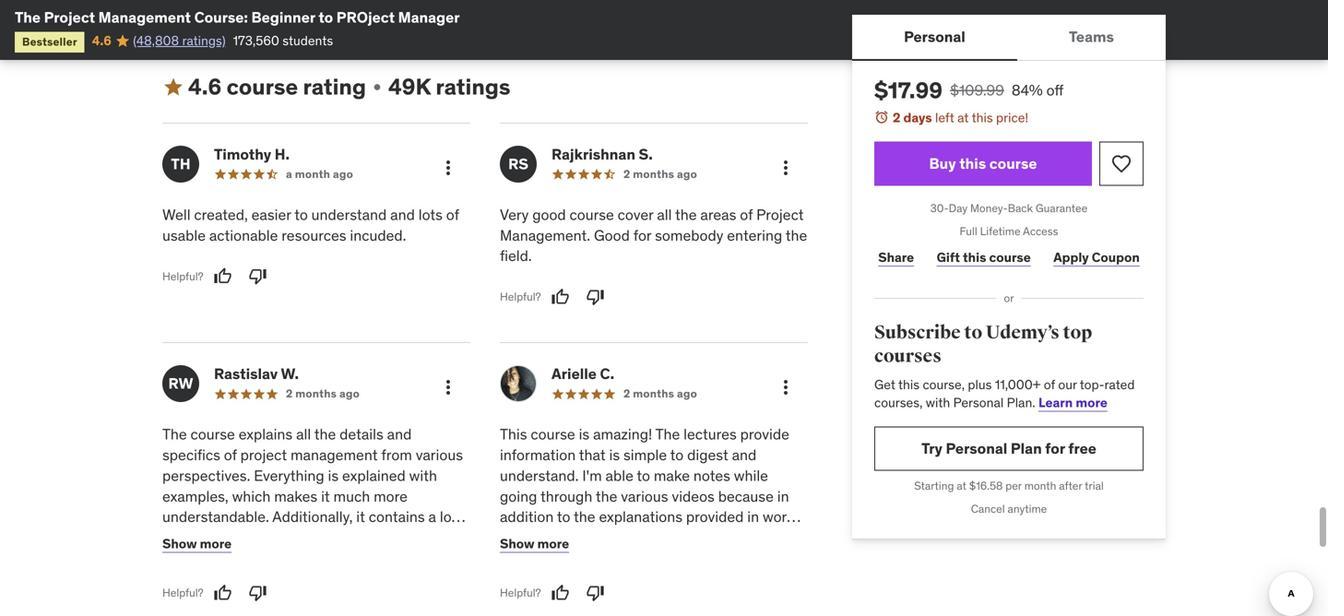 Task type: locate. For each thing, give the bounding box(es) containing it.
0 horizontal spatial microsoft
[[162, 570, 225, 588]]

with down course,
[[926, 394, 950, 411]]

buy this course button
[[874, 142, 1092, 186]]

with
[[926, 394, 950, 411], [409, 466, 437, 485], [289, 590, 317, 609]]

days
[[904, 109, 932, 126]]

1 horizontal spatial month
[[1025, 479, 1057, 493]]

words,
[[763, 508, 806, 526]]

2 for the course explains all the details and specifics of project management from various perspectives. everything is explained with examples, which makes it much more understandable. additionally, it contains a lot of practical examples and advice related to specific tools such as microsoft project and microsoft excel. the course also covers the agile methodology with practical examples, demonstrating when it's a bett
[[286, 387, 293, 401]]

1 horizontal spatial all
[[657, 205, 672, 224]]

0 horizontal spatial 4.6
[[92, 32, 112, 49]]

$109.99
[[950, 81, 1004, 100]]

advice
[[334, 528, 376, 547]]

4.6 right the medium image
[[188, 73, 222, 101]]

plan
[[1011, 439, 1042, 458]]

0 vertical spatial practical
[[179, 528, 236, 547]]

1 vertical spatial examples,
[[381, 590, 447, 609]]

ago for all
[[677, 167, 697, 181]]

course up good
[[570, 205, 614, 224]]

0 horizontal spatial with
[[289, 590, 317, 609]]

gift
[[937, 249, 960, 265]]

0 horizontal spatial all
[[296, 425, 311, 444]]

1 horizontal spatial lot
[[669, 528, 686, 547]]

the project management course: beginner to project manager
[[15, 8, 460, 27]]

for down cover
[[633, 226, 651, 245]]

show more button up mark review by rastislav w. as helpful image
[[162, 526, 232, 563]]

1 vertical spatial personal
[[953, 394, 1004, 411]]

course
[[227, 73, 298, 101], [990, 154, 1037, 173], [570, 205, 614, 224], [989, 249, 1031, 265], [191, 425, 235, 444], [531, 425, 575, 444], [500, 549, 544, 568], [299, 570, 343, 588], [528, 611, 572, 616]]

1 horizontal spatial 4.6
[[188, 73, 222, 101]]

is down "management"
[[328, 466, 339, 485]]

0 vertical spatial various
[[416, 446, 463, 464]]

with down from
[[409, 466, 437, 485]]

top
[[1063, 321, 1092, 344]]

medium image
[[162, 76, 184, 98]]

1 horizontal spatial project
[[372, 549, 419, 568]]

wishlist image
[[1111, 153, 1133, 175]]

most
[[590, 611, 623, 616]]

2 horizontal spatial project
[[756, 205, 804, 224]]

udemy's
[[986, 321, 1060, 344]]

trial
[[1085, 479, 1104, 493]]

0 horizontal spatial project
[[240, 446, 287, 464]]

months down the s.
[[633, 167, 674, 181]]

tab list containing personal
[[852, 15, 1166, 61]]

helpful? left 'mark review by rajkrishnan s. as helpful' icon
[[500, 290, 541, 304]]

s.
[[639, 145, 653, 164]]

0 horizontal spatial lot
[[440, 508, 457, 526]]

a right into
[[658, 570, 666, 588]]

1 horizontal spatial various
[[621, 487, 668, 506]]

and left 'lots'
[[390, 205, 415, 224]]

project down explains
[[240, 446, 287, 464]]

2 down rajkrishnan s.
[[624, 167, 630, 181]]

such
[[253, 549, 284, 568]]

show more button up someone
[[500, 526, 569, 563]]

0 horizontal spatial makes
[[274, 487, 318, 506]]

more down top- at right bottom
[[1076, 394, 1108, 411]]

and inside "well created, easier to understand and lots of usable actionable resources incuded."
[[390, 205, 415, 224]]

$17.99
[[874, 77, 943, 104]]

4.6 down management
[[92, 32, 112, 49]]

0 vertical spatial project
[[240, 446, 287, 464]]

to up animations
[[557, 508, 571, 526]]

microsoft down specific
[[162, 570, 225, 588]]

of inside "well created, easier to understand and lots of usable actionable resources incuded."
[[446, 205, 459, 224]]

the down addition
[[500, 528, 522, 547]]

2 vertical spatial project
[[372, 549, 419, 568]]

this right buy
[[960, 154, 986, 173]]

our
[[1058, 376, 1077, 393]]

the up the specifics
[[162, 425, 187, 444]]

resources
[[282, 226, 346, 245]]

makes up having
[[718, 528, 761, 547]]

the up "management"
[[314, 425, 336, 444]]

0 vertical spatial all
[[657, 205, 672, 224]]

1 vertical spatial various
[[621, 487, 668, 506]]

is up that
[[579, 425, 590, 444]]

0 vertical spatial makes
[[274, 487, 318, 506]]

manager
[[398, 8, 460, 27]]

0 vertical spatial for
[[633, 226, 651, 245]]

try personal plan for free
[[922, 439, 1097, 458]]

months down w. in the bottom of the page
[[295, 387, 337, 401]]

personal inside try personal plan for free "link"
[[946, 439, 1008, 458]]

and down speak in the bottom of the page
[[767, 590, 792, 609]]

makes down everything
[[274, 487, 318, 506]]

49k ratings
[[388, 73, 511, 101]]

in
[[777, 487, 789, 506], [747, 508, 759, 526]]

show more down understandable.
[[162, 536, 232, 552]]

1 show more from the left
[[162, 536, 232, 552]]

$16.58
[[969, 479, 1003, 493]]

1 vertical spatial lot
[[669, 528, 686, 547]]

manager
[[706, 590, 764, 609]]

0 horizontal spatial show more
[[162, 536, 232, 552]]

course down lifetime
[[989, 249, 1031, 265]]

course up the specifics
[[191, 425, 235, 444]]

i
[[528, 590, 532, 609]]

microsoft down advice
[[306, 549, 368, 568]]

course up someone
[[500, 549, 544, 568]]

project up 'bestseller' on the top left of the page
[[44, 8, 95, 27]]

all right cover
[[657, 205, 672, 224]]

various
[[416, 446, 463, 464], [621, 487, 668, 506]]

th
[[171, 154, 191, 173]]

for
[[633, 226, 651, 245], [1045, 439, 1065, 458]]

0 horizontal spatial show more button
[[162, 526, 232, 563]]

actionable
[[209, 226, 278, 245]]

show more for microsoft
[[162, 536, 232, 552]]

more down understandable.
[[200, 536, 232, 552]]

mark review by timothy h. as unhelpful image
[[249, 267, 267, 286]]

0 vertical spatial at
[[958, 109, 969, 126]]

ago for the
[[677, 387, 697, 401]]

1 horizontal spatial project
[[656, 590, 702, 609]]

personal inside personal button
[[904, 27, 966, 46]]

ago up lectures
[[677, 387, 697, 401]]

months for arielle c.
[[633, 387, 674, 401]]

left
[[935, 109, 954, 126]]

arielle c.
[[552, 364, 614, 383]]

additionally,
[[272, 508, 353, 526]]

0 vertical spatial it
[[321, 487, 330, 506]]

1 vertical spatial with
[[409, 466, 437, 485]]

timothy
[[214, 145, 271, 164]]

rajkrishnan
[[552, 145, 636, 164]]

2 right alarm icon
[[893, 109, 901, 126]]

2 months ago down w. in the bottom of the page
[[286, 387, 360, 401]]

1 horizontal spatial for
[[1045, 439, 1065, 458]]

ago up somebody
[[677, 167, 697, 181]]

1 vertical spatial for
[[1045, 439, 1065, 458]]

2 show more button from the left
[[500, 526, 569, 563]]

additional actions for review by timothy h. image
[[437, 157, 459, 179]]

1 horizontal spatial show more
[[500, 536, 569, 552]]

various right from
[[416, 446, 463, 464]]

try
[[922, 439, 943, 458]]

the
[[15, 8, 41, 27], [162, 425, 187, 444], [655, 425, 680, 444], [270, 570, 295, 588]]

month up anytime
[[1025, 479, 1057, 493]]

1 vertical spatial at
[[957, 479, 967, 493]]

month inside starting at $16.58 per month after trial cancel anytime
[[1025, 479, 1057, 493]]

the up simple
[[655, 425, 680, 444]]

of up entering
[[740, 205, 753, 224]]

tab list
[[852, 15, 1166, 61]]

of
[[446, 205, 459, 224], [740, 205, 753, 224], [1044, 376, 1055, 393], [224, 446, 237, 464], [162, 528, 175, 547]]

various inside the course explains all the details and specifics of project management from various perspectives. everything is explained with examples, which makes it much more understandable. additionally, it contains a lot of practical examples and advice related to specific tools such as microsoft project and microsoft excel. the course also covers the agile methodology with practical examples, demonstrating when it's a bett
[[416, 446, 463, 464]]

1 show more button from the left
[[162, 526, 232, 563]]

0 horizontal spatial various
[[416, 446, 463, 464]]

it up advice
[[356, 508, 365, 526]]

helpful? for 'mark review by timothy h. as helpful' image
[[162, 269, 203, 283]]

$17.99 $109.99 84% off
[[874, 77, 1064, 104]]

1 vertical spatial 4.6
[[188, 73, 222, 101]]

a right it's
[[324, 611, 332, 616]]

of up the perspectives.
[[224, 446, 237, 464]]

2
[[893, 109, 901, 126], [624, 167, 630, 181], [286, 387, 293, 401], [624, 387, 630, 401]]

project up covers
[[372, 549, 419, 568]]

to right related
[[429, 528, 443, 547]]

1 vertical spatial in
[[747, 508, 759, 526]]

0 horizontal spatial project
[[44, 8, 95, 27]]

rastislav
[[214, 364, 278, 383]]

the
[[675, 205, 697, 224], [786, 226, 807, 245], [314, 425, 336, 444], [596, 487, 617, 506], [574, 508, 596, 526], [500, 528, 522, 547], [424, 570, 445, 588]]

2 show more from the left
[[500, 536, 569, 552]]

guarantee
[[1036, 201, 1088, 215]]

a down h. on the top left
[[286, 167, 292, 181]]

show down understandable.
[[162, 536, 197, 552]]

demonstrating
[[162, 611, 259, 616]]

for left free
[[1045, 439, 1065, 458]]

0 horizontal spatial month
[[295, 167, 330, 181]]

0 horizontal spatial for
[[633, 226, 651, 245]]

ago for the
[[339, 387, 360, 401]]

practical down also
[[321, 590, 378, 609]]

and up from
[[387, 425, 412, 444]]

1 horizontal spatial in
[[777, 487, 789, 506]]

helpful? left 'mark review by timothy h. as helpful' image
[[162, 269, 203, 283]]

4.6 for 4.6 course rating
[[188, 73, 222, 101]]

1 horizontal spatial practical
[[321, 590, 378, 609]]

lot
[[440, 508, 457, 526], [669, 528, 686, 547]]

49k
[[388, 73, 431, 101]]

examples, down covers
[[381, 590, 447, 609]]

0 horizontal spatial examples,
[[162, 487, 229, 506]]

this inside button
[[960, 154, 986, 173]]

stare
[[592, 570, 625, 588]]

2 vertical spatial personal
[[946, 439, 1008, 458]]

course inside very good  course cover all the areas of project management. good for somebody entering the field.
[[570, 205, 614, 224]]

1 vertical spatial all
[[296, 425, 311, 444]]

2 for this course is amazing! the lectures provide information that is simple to digest and understand. i'm able to make notes while going through the various videos because in addition to the explanations provided in words, the animations help me a lot and makes this course way more interesting than having someone just stare into a camera and speak to me. i want to become a project manager and this course is most certainly providin
[[624, 387, 630, 401]]

helpful? up demonstrating
[[162, 586, 203, 600]]

show up (48,808 ratings)
[[162, 10, 197, 27]]

examples, down the perspectives.
[[162, 487, 229, 506]]

as
[[287, 549, 302, 568]]

makes
[[274, 487, 318, 506], [718, 528, 761, 547]]

the course explains all the details and specifics of project management from various perspectives. everything is explained with examples, which makes it much more understandable. additionally, it contains a lot of practical examples and advice related to specific tools such as microsoft project and microsoft excel. the course also covers the agile methodology with practical examples, demonstrating when it's a bett
[[162, 425, 463, 616]]

a right contains
[[428, 508, 436, 526]]

0 vertical spatial project
[[44, 8, 95, 27]]

ago up details at the left bottom of the page
[[339, 387, 360, 401]]

at left $16.58 on the bottom of the page
[[957, 479, 967, 493]]

examples,
[[162, 487, 229, 506], [381, 590, 447, 609]]

1 vertical spatial project
[[656, 590, 702, 609]]

at right left at the top right of the page
[[958, 109, 969, 126]]

apply
[[1054, 249, 1089, 265]]

of left our
[[1044, 376, 1055, 393]]

months up 'amazing!'
[[633, 387, 674, 401]]

animations
[[525, 528, 598, 547]]

day
[[949, 201, 968, 215]]

price!
[[996, 109, 1029, 126]]

management
[[291, 446, 378, 464]]

top-
[[1080, 376, 1105, 393]]

bestseller
[[22, 34, 77, 49]]

with up it's
[[289, 590, 317, 609]]

ago for understand
[[333, 167, 353, 181]]

course up the back
[[990, 154, 1037, 173]]

lot right me
[[669, 528, 686, 547]]

30-day money-back guarantee full lifetime access
[[931, 201, 1088, 238]]

tools
[[216, 549, 249, 568]]

when
[[263, 611, 298, 616]]

and up manager
[[722, 570, 746, 588]]

project inside the course explains all the details and specifics of project management from various perspectives. everything is explained with examples, which makes it much more understandable. additionally, it contains a lot of practical examples and advice related to specific tools such as microsoft project and microsoft excel. the course also covers the agile methodology with practical examples, demonstrating when it's a bett
[[372, 549, 419, 568]]

understand.
[[500, 466, 579, 485]]

2 months ago for the
[[624, 387, 697, 401]]

show for this course is amazing! the lectures provide information that is simple to digest and understand. i'm able to make notes while going through the various videos because in addition to the explanations provided in words, the animations help me a lot and makes this course way more interesting than having someone just stare into a camera and speak to me. i want to become a project manager and this course is most certainly providin
[[500, 536, 535, 552]]

0 vertical spatial with
[[926, 394, 950, 411]]

show more down addition
[[500, 536, 569, 552]]

all inside the course explains all the details and specifics of project management from various perspectives. everything is explained with examples, which makes it much more understandable. additionally, it contains a lot of practical examples and advice related to specific tools such as microsoft project and microsoft excel. the course also covers the agile methodology with practical examples, demonstrating when it's a bett
[[296, 425, 311, 444]]

more up stare
[[577, 549, 611, 568]]

simple
[[624, 446, 667, 464]]

is
[[579, 425, 590, 444], [609, 446, 620, 464], [328, 466, 339, 485], [576, 611, 587, 616]]

1 horizontal spatial makes
[[718, 528, 761, 547]]

a right me
[[658, 528, 665, 547]]

0 vertical spatial personal
[[904, 27, 966, 46]]

1 horizontal spatial with
[[409, 466, 437, 485]]

for inside very good  course cover all the areas of project management. good for somebody entering the field.
[[633, 226, 651, 245]]

0 vertical spatial 4.6
[[92, 32, 112, 49]]

1 vertical spatial it
[[356, 508, 365, 526]]

1 horizontal spatial microsoft
[[306, 549, 368, 568]]

subscribe
[[874, 321, 961, 344]]

mark review by arielle c. as helpful image
[[551, 584, 570, 602]]

speak
[[750, 570, 789, 588]]

make
[[654, 466, 690, 485]]

cover
[[618, 205, 654, 224]]

learn
[[1039, 394, 1073, 411]]

0 horizontal spatial in
[[747, 508, 759, 526]]

helpful? left the mark review by arielle c. as helpful icon
[[500, 586, 541, 600]]

1 vertical spatial month
[[1025, 479, 1057, 493]]

the up 'bestseller' on the top left of the page
[[15, 8, 41, 27]]

rastislav w.
[[214, 364, 299, 383]]

going
[[500, 487, 537, 506]]

practical down understandable.
[[179, 528, 236, 547]]

1 vertical spatial makes
[[718, 528, 761, 547]]

of inside very good  course cover all the areas of project management. good for somebody entering the field.
[[740, 205, 753, 224]]

of right 'lots'
[[446, 205, 459, 224]]

0 vertical spatial lot
[[440, 508, 457, 526]]

month
[[295, 167, 330, 181], [1025, 479, 1057, 493]]

helpful? for mark review by rastislav w. as helpful image
[[162, 586, 203, 600]]

2 horizontal spatial with
[[926, 394, 950, 411]]

which
[[232, 487, 271, 506]]

2 months ago
[[624, 167, 697, 181], [286, 387, 360, 401], [624, 387, 697, 401]]

1 horizontal spatial show more button
[[500, 526, 569, 563]]

project down camera
[[656, 590, 702, 609]]

information
[[500, 446, 576, 464]]

all up "management"
[[296, 425, 311, 444]]

this down the me.
[[500, 611, 524, 616]]

1 vertical spatial project
[[756, 205, 804, 224]]

for inside "link"
[[1045, 439, 1065, 458]]

month up "well created, easier to understand and lots of usable actionable resources incuded."
[[295, 167, 330, 181]]

personal up the $17.99
[[904, 27, 966, 46]]

1 horizontal spatial it
[[356, 508, 365, 526]]

and down the additionally,
[[305, 528, 330, 547]]

having
[[722, 549, 766, 568]]

get this course, plus 11,000+ of our top-rated courses, with personal plan.
[[874, 376, 1135, 411]]

to right speak in the bottom of the page
[[793, 570, 806, 588]]

2 days left at this price!
[[893, 109, 1029, 126]]

starting at $16.58 per month after trial cancel anytime
[[914, 479, 1104, 516]]

helpful? for 'mark review by rajkrishnan s. as helpful' icon
[[500, 290, 541, 304]]

entering
[[727, 226, 782, 245]]

personal up $16.58 on the bottom of the page
[[946, 439, 1008, 458]]

the down able
[[596, 487, 617, 506]]



Task type: describe. For each thing, give the bounding box(es) containing it.
xsmall image
[[370, 80, 385, 95]]

all inside very good  course cover all the areas of project management. good for somebody entering the field.
[[657, 205, 672, 224]]

somebody
[[655, 226, 724, 245]]

learn more
[[1039, 394, 1108, 411]]

specifics
[[162, 446, 220, 464]]

certainly
[[627, 611, 684, 616]]

good
[[594, 226, 630, 245]]

show more button for course
[[500, 526, 569, 563]]

is down mark review by arielle c. as unhelpful icon on the bottom left of page
[[576, 611, 587, 616]]

course up information
[[531, 425, 575, 444]]

well
[[162, 205, 191, 224]]

additional actions for review by rajkrishnan s. image
[[775, 157, 797, 179]]

i'm
[[582, 466, 602, 485]]

to inside "well created, easier to understand and lots of usable actionable resources incuded."
[[294, 205, 308, 224]]

0 vertical spatial month
[[295, 167, 330, 181]]

additional actions for review by rastislav w. image
[[437, 376, 459, 399]]

this down words,
[[764, 528, 789, 547]]

contains
[[369, 508, 425, 526]]

amazing!
[[593, 425, 652, 444]]

explanations
[[599, 508, 683, 526]]

course down want
[[528, 611, 572, 616]]

back
[[1008, 201, 1033, 215]]

try personal plan for free link
[[874, 427, 1144, 471]]

with inside get this course, plus 11,000+ of our top-rated courses, with personal plan.
[[926, 394, 950, 411]]

details
[[340, 425, 384, 444]]

show more for course
[[500, 536, 569, 552]]

lot inside the course explains all the details and specifics of project management from various perspectives. everything is explained with examples, which makes it much more understandable. additionally, it contains a lot of practical examples and advice related to specific tools such as microsoft project and microsoft excel. the course also covers the agile methodology with practical examples, demonstrating when it's a bett
[[440, 508, 457, 526]]

get
[[874, 376, 896, 393]]

timothy h.
[[214, 145, 290, 164]]

understandable.
[[162, 508, 269, 526]]

the inside this course is amazing! the lectures provide information that is simple to digest and understand. i'm able to make notes while going through the various videos because in addition to the explanations provided in words, the animations help me a lot and makes this course way more interesting than having someone just stare into a camera and speak to me. i want to become a project manager and this course is most certainly providin
[[655, 425, 680, 444]]

lots
[[419, 205, 443, 224]]

show inside button
[[162, 10, 197, 27]]

subscribe to udemy's top courses
[[874, 321, 1092, 368]]

management.
[[500, 226, 590, 245]]

it's
[[302, 611, 321, 616]]

than
[[689, 549, 719, 568]]

and up than
[[689, 528, 714, 547]]

incuded.
[[350, 226, 406, 245]]

personal inside get this course, plus 11,000+ of our top-rated courses, with personal plan.
[[953, 394, 1004, 411]]

easier
[[251, 205, 291, 224]]

to up the make
[[670, 446, 684, 464]]

the right entering
[[786, 226, 807, 245]]

course inside button
[[990, 154, 1037, 173]]

this down "$109.99"
[[972, 109, 993, 126]]

(48,808
[[133, 32, 179, 49]]

students
[[283, 32, 333, 49]]

mark review by timothy h. as helpful image
[[214, 267, 232, 286]]

1 horizontal spatial examples,
[[381, 590, 447, 609]]

usable
[[162, 226, 206, 245]]

helpful? for the mark review by arielle c. as helpful icon
[[500, 586, 541, 600]]

because
[[718, 487, 774, 506]]

coupon
[[1092, 249, 1140, 265]]

gift this course
[[937, 249, 1031, 265]]

or
[[1004, 291, 1014, 305]]

a month ago
[[286, 167, 353, 181]]

ratings)
[[182, 32, 226, 49]]

perspectives.
[[162, 466, 250, 485]]

well created, easier to understand and lots of usable actionable resources incuded.
[[162, 205, 459, 245]]

share button
[[874, 239, 918, 276]]

alarm image
[[874, 110, 889, 125]]

per
[[1006, 479, 1022, 493]]

1 vertical spatial microsoft
[[162, 570, 225, 588]]

of inside get this course, plus 11,000+ of our top-rated courses, with personal plan.
[[1044, 376, 1055, 393]]

apply coupon button
[[1050, 239, 1144, 276]]

mark review by arielle c. as unhelpful image
[[586, 584, 605, 602]]

help
[[601, 528, 630, 547]]

11,000+
[[995, 376, 1041, 393]]

to down simple
[[637, 466, 650, 485]]

of up specific
[[162, 528, 175, 547]]

digest
[[687, 446, 728, 464]]

addition
[[500, 508, 554, 526]]

related
[[380, 528, 426, 547]]

personal button
[[852, 15, 1017, 59]]

gift this course link
[[933, 239, 1035, 276]]

the right covers
[[424, 570, 445, 588]]

more inside the course explains all the details and specifics of project management from various perspectives. everything is explained with examples, which makes it much more understandable. additionally, it contains a lot of practical examples and advice related to specific tools such as microsoft project and microsoft excel. the course also covers the agile methodology with practical examples, demonstrating when it's a bett
[[374, 487, 408, 506]]

(48,808 ratings)
[[133, 32, 226, 49]]

1 vertical spatial practical
[[321, 590, 378, 609]]

project inside this course is amazing! the lectures provide information that is simple to digest and understand. i'm able to make notes while going through the various videos because in addition to the explanations provided in words, the animations help me a lot and makes this course way more interesting than having someone just stare into a camera and speak to me. i want to become a project manager and this course is most certainly providin
[[656, 590, 702, 609]]

mark review by rastislav w. as unhelpful image
[[249, 584, 267, 602]]

mark review by rastislav w. as helpful image
[[214, 584, 232, 602]]

project inside the course explains all the details and specifics of project management from various perspectives. everything is explained with examples, which makes it much more understandable. additionally, it contains a lot of practical examples and advice related to specific tools such as microsoft project and microsoft excel. the course also covers the agile methodology with practical examples, demonstrating when it's a bett
[[240, 446, 287, 464]]

also
[[347, 570, 373, 588]]

this right gift
[[963, 249, 986, 265]]

covers
[[377, 570, 420, 588]]

mark review by rajkrishnan s. as helpful image
[[551, 288, 570, 306]]

provided
[[686, 508, 744, 526]]

lot inside this course is amazing! the lectures provide information that is simple to digest and understand. i'm able to make notes while going through the various videos because in addition to the explanations provided in words, the animations help me a lot and makes this course way more interesting than having someone just stare into a camera and speak to me. i want to become a project manager and this course is most certainly providin
[[669, 528, 686, 547]]

to up students
[[319, 8, 333, 27]]

2 months ago for all
[[624, 167, 697, 181]]

plan.
[[1007, 394, 1036, 411]]

to right the mark review by arielle c. as helpful icon
[[570, 590, 584, 609]]

beginner
[[251, 8, 315, 27]]

and down related
[[423, 549, 447, 568]]

learn more link
[[1039, 394, 1108, 411]]

course down 173,560
[[227, 73, 298, 101]]

to inside the course explains all the details and specifics of project management from various perspectives. everything is explained with examples, which makes it much more understandable. additionally, it contains a lot of practical examples and advice related to specific tools such as microsoft project and microsoft excel. the course also covers the agile methodology with practical examples, demonstrating when it's a bett
[[429, 528, 443, 547]]

xsmall image
[[228, 11, 243, 26]]

methodology
[[199, 590, 286, 609]]

that
[[579, 446, 606, 464]]

0 horizontal spatial it
[[321, 487, 330, 506]]

ratings
[[436, 73, 511, 101]]

the up somebody
[[675, 205, 697, 224]]

more inside this course is amazing! the lectures provide information that is simple to digest and understand. i'm able to make notes while going through the various videos because in addition to the explanations provided in words, the animations help me a lot and makes this course way more interesting than having someone just stare into a camera and speak to me. i want to become a project manager and this course is most certainly providin
[[577, 549, 611, 568]]

mark review by rajkrishnan s. as unhelpful image
[[586, 288, 605, 306]]

the down as
[[270, 570, 295, 588]]

2 for very good  course cover all the areas of project management. good for somebody entering the field.
[[624, 167, 630, 181]]

to inside subscribe to udemy's top courses
[[964, 321, 983, 344]]

become
[[587, 590, 641, 609]]

months for rastislav w.
[[295, 387, 337, 401]]

additional actions for review by arielle c. image
[[775, 376, 797, 399]]

me.
[[500, 590, 524, 609]]

specific
[[162, 549, 213, 568]]

want
[[535, 590, 567, 609]]

access
[[1023, 224, 1058, 238]]

more down addition
[[537, 536, 569, 552]]

various inside this course is amazing! the lectures provide information that is simple to digest and understand. i'm able to make notes while going through the various videos because in addition to the explanations provided in words, the animations help me a lot and makes this course way more interesting than having someone just stare into a camera and speak to me. i want to become a project manager and this course is most certainly providin
[[621, 487, 668, 506]]

and up while
[[732, 446, 757, 464]]

at inside starting at $16.58 per month after trial cancel anytime
[[957, 479, 967, 493]]

4.6 for 4.6
[[92, 32, 112, 49]]

rating
[[303, 73, 366, 101]]

teams button
[[1017, 15, 1166, 59]]

0 horizontal spatial practical
[[179, 528, 236, 547]]

months for rajkrishnan s.
[[633, 167, 674, 181]]

this inside get this course, plus 11,000+ of our top-rated courses, with personal plan.
[[898, 376, 920, 393]]

0 vertical spatial examples,
[[162, 487, 229, 506]]

management
[[98, 8, 191, 27]]

while
[[734, 466, 768, 485]]

makes inside this course is amazing! the lectures provide information that is simple to digest and understand. i'm able to make notes while going through the various videos because in addition to the explanations provided in words, the animations help me a lot and makes this course way more interesting than having someone just stare into a camera and speak to me. i want to become a project manager and this course is most certainly providin
[[718, 528, 761, 547]]

course down as
[[299, 570, 343, 588]]

show for the course explains all the details and specifics of project management from various perspectives. everything is explained with examples, which makes it much more understandable. additionally, it contains a lot of practical examples and advice related to specific tools such as microsoft project and microsoft excel. the course also covers the agile methodology with practical examples, demonstrating when it's a bett
[[162, 536, 197, 552]]

is up able
[[609, 446, 620, 464]]

less
[[200, 10, 224, 27]]

84%
[[1012, 81, 1043, 100]]

cancel
[[971, 502, 1005, 516]]

2 vertical spatial with
[[289, 590, 317, 609]]

makes inside the course explains all the details and specifics of project management from various perspectives. everything is explained with examples, which makes it much more understandable. additionally, it contains a lot of practical examples and advice related to specific tools such as microsoft project and microsoft excel. the course also covers the agile methodology with practical examples, demonstrating when it's a bett
[[274, 487, 318, 506]]

2 months ago for the
[[286, 387, 360, 401]]

0 vertical spatial in
[[777, 487, 789, 506]]

project inside very good  course cover all the areas of project management. good for somebody entering the field.
[[756, 205, 804, 224]]

the down through at the bottom of the page
[[574, 508, 596, 526]]

show more button for microsoft
[[162, 526, 232, 563]]

just
[[564, 570, 589, 588]]

explains
[[239, 425, 293, 444]]

is inside the course explains all the details and specifics of project management from various perspectives. everything is explained with examples, which makes it much more understandable. additionally, it contains a lot of practical examples and advice related to specific tools such as microsoft project and microsoft excel. the course also covers the agile methodology with practical examples, demonstrating when it's a bett
[[328, 466, 339, 485]]

0 vertical spatial microsoft
[[306, 549, 368, 568]]

everything
[[254, 466, 324, 485]]

understand
[[311, 205, 387, 224]]

buy this course
[[929, 154, 1037, 173]]

173,560
[[233, 32, 279, 49]]

w.
[[281, 364, 299, 383]]

project
[[337, 8, 395, 27]]

me
[[633, 528, 654, 547]]

a up certainly
[[644, 590, 652, 609]]



Task type: vqa. For each thing, say whether or not it's contained in the screenshot.
Udemy
no



